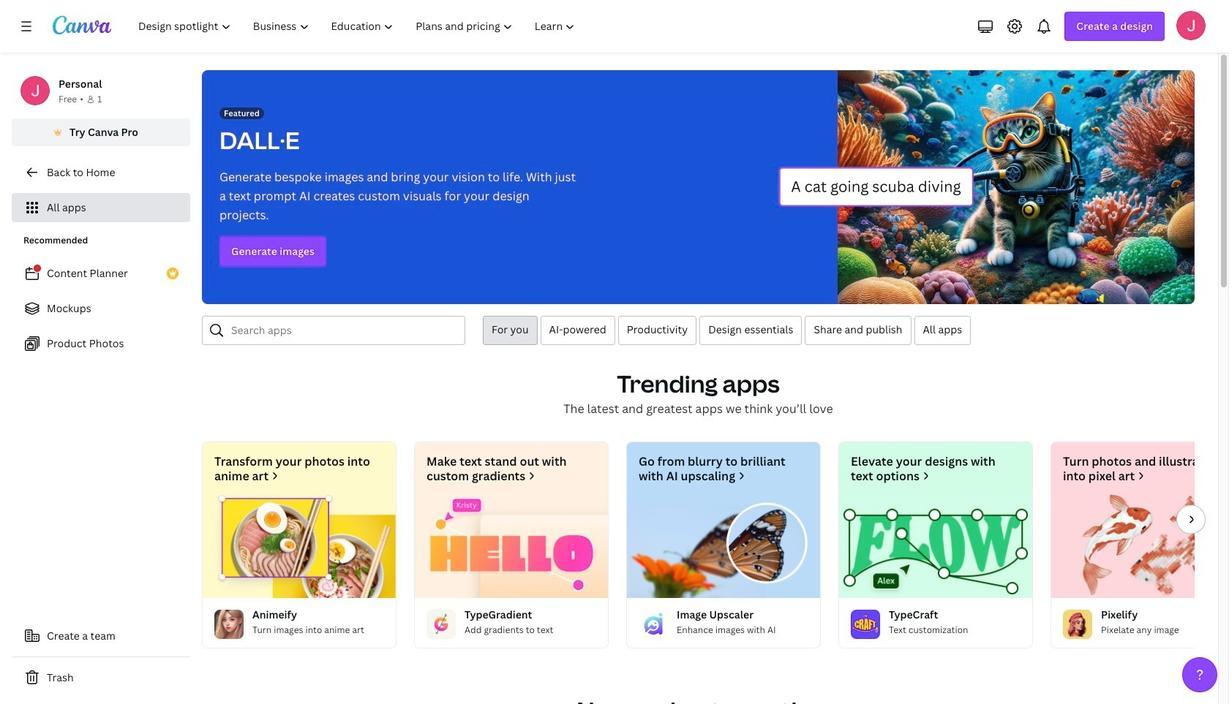 Task type: vqa. For each thing, say whether or not it's contained in the screenshot.
the James Peterson image
yes



Task type: locate. For each thing, give the bounding box(es) containing it.
0 vertical spatial typecraft image
[[839, 495, 1033, 599]]

1 vertical spatial image upscaler image
[[639, 610, 668, 640]]

Input field to search for apps search field
[[231, 317, 456, 345]]

image upscaler image
[[627, 495, 820, 599], [639, 610, 668, 640]]

list
[[12, 259, 190, 359]]

typegradient image
[[415, 495, 608, 599]]

pixelify image
[[1063, 610, 1093, 640]]

typecraft image
[[839, 495, 1033, 599], [851, 610, 880, 640]]

1 vertical spatial typecraft image
[[851, 610, 880, 640]]

top level navigation element
[[129, 12, 588, 41]]



Task type: describe. For each thing, give the bounding box(es) containing it.
animeify image
[[214, 610, 244, 640]]

an image with a cursor next to a text box containing the prompt "a cat going scuba diving" to generate an image. the generated image of a cat doing scuba diving is behind the text box. image
[[779, 70, 1195, 304]]

0 vertical spatial image upscaler image
[[627, 495, 820, 599]]

typegradient image
[[427, 610, 456, 640]]

james peterson image
[[1177, 11, 1206, 40]]

animeify image
[[203, 495, 396, 599]]

pixelify image
[[1052, 495, 1229, 599]]



